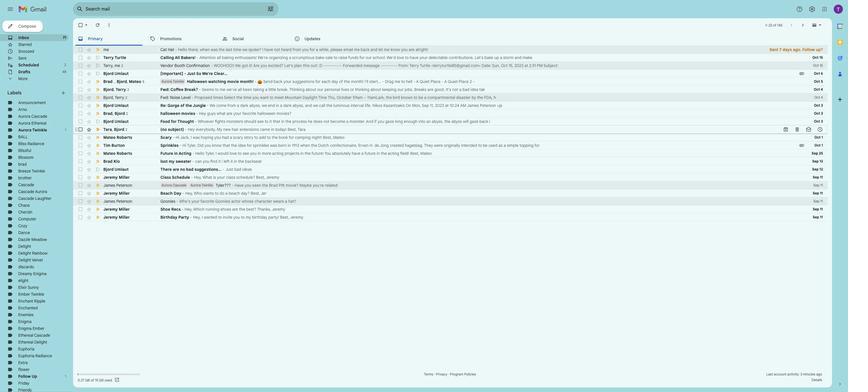 Task type: vqa. For each thing, say whether or not it's contained in the screenshot.
Class
yes



Task type: describe. For each thing, give the bounding box(es) containing it.
lost
[[161, 159, 168, 164]]

sep 11 for sixth row from the bottom of the page
[[814, 175, 824, 180]]

brad klo
[[103, 159, 120, 164]]

aurora up ball
[[18, 128, 31, 133]]

1 vertical spatial know
[[212, 143, 222, 148]]

1 vertical spatial i
[[222, 159, 223, 164]]

0 vertical spatial james
[[467, 103, 479, 108]]

0 horizontal spatial we
[[242, 47, 248, 52]]

wears
[[273, 199, 284, 204]]

footer containing terms
[[73, 372, 828, 384]]

times
[[213, 95, 223, 100]]

11,
[[430, 103, 434, 108]]

1 horizontal spatial time
[[244, 95, 252, 100]]

0 vertical spatial when
[[200, 47, 210, 52]]

used inside row
[[489, 143, 498, 148]]

0 horizontal spatial turtle
[[115, 55, 126, 60]]

best, down the process
[[288, 127, 297, 132]]

breeze twinkle link
[[18, 169, 45, 174]]

delight for delight rainbow
[[18, 251, 31, 256]]

the up lives at the left of the page
[[344, 79, 350, 84]]

for up vendor booth confirmation - woohoo!! we got it! are you excited? let's plan this out! :d ---------- forwarded message --------- from: terry turtle <terryturtle85@gmail.com> date: sun, oct 15, 2023 at 2:31 pm subject:
[[360, 55, 365, 60]]

of for 15
[[91, 379, 94, 383]]

1 vertical spatial love
[[230, 151, 237, 156]]

1 vertical spatial let's
[[285, 63, 293, 68]]

a right had
[[230, 135, 232, 140]]

1 horizontal spatial we
[[235, 63, 241, 68]]

older image
[[801, 22, 807, 28]]

1 horizontal spatial i
[[490, 119, 491, 124]]

hoping
[[201, 135, 214, 140]]

0 horizontal spatial just
[[187, 71, 196, 76]]

terry down 'brad .. bjord , mateo 5'
[[116, 87, 126, 92]]

brad left pitt
[[269, 183, 278, 188]]

1 vertical spatial from
[[228, 103, 236, 108]]

message
[[364, 63, 380, 68]]

were
[[434, 143, 443, 148]]

your right is
[[217, 175, 225, 180]]

to left hell
[[402, 79, 405, 84]]

1 · from the left
[[435, 373, 435, 377]]

compose
[[18, 24, 36, 29]]

miller for birthday
[[119, 215, 130, 220]]

0 vertical spatial idea
[[471, 87, 479, 92]]

1 horizontal spatial our
[[366, 55, 372, 60]]

twinkle down what
[[202, 183, 213, 188]]

twinkle inside aurora twinkle halloween watching movie month!
[[173, 79, 184, 84]]

row containing terry
[[73, 62, 828, 70]]

<terryturtle85@gmail.com>
[[432, 63, 481, 68]]

cat
[[161, 47, 167, 52]]

enigma link
[[18, 320, 32, 325]]

james for fifth row from the bottom
[[103, 183, 115, 188]]

1 goonies from the left
[[161, 199, 176, 204]]

17 row from the top
[[73, 174, 828, 182]]

announcement
[[18, 100, 46, 105]]

each
[[322, 79, 331, 84]]

sep 11 for fifth row from the bottom
[[814, 183, 824, 188]]

aurora twinkle inside labels navigation
[[18, 128, 47, 133]]

for down updates
[[310, 47, 315, 52]]

jeremy miller for shoe recs
[[103, 207, 130, 212]]

cascade inside row
[[173, 183, 187, 188]]

i left wanted
[[202, 215, 203, 220]]

hey, for hey, what is your class schedule? best, jeremy
[[194, 175, 202, 180]]

good.
[[435, 87, 445, 92]]

0 vertical spatial my
[[169, 159, 175, 164]]

7 row from the top
[[73, 94, 828, 102]]

you right "did"
[[205, 143, 211, 148]]

1 bake from the left
[[316, 55, 325, 60]]

2 goonies from the left
[[215, 199, 230, 204]]

birthday
[[161, 215, 178, 220]]

i right the spoke?
[[263, 47, 264, 52]]

sep for 22th row
[[814, 215, 820, 220]]

thinking
[[355, 87, 370, 92]]

refresh image
[[95, 22, 101, 28]]

a left while, on the top of the page
[[316, 47, 318, 52]]

bjord umlaut for re: gorge of the jungle
[[103, 103, 129, 108]]

in left 1913
[[288, 143, 291, 148]]

2 horizontal spatial bad
[[463, 87, 470, 92]]

0 vertical spatial enigma
[[33, 272, 47, 277]]

inbox link
[[18, 35, 29, 40]]

jeremy miller for birthday party
[[103, 215, 130, 220]]

a down the heard
[[289, 55, 291, 60]]

me down terry turtle
[[115, 63, 120, 68]]

a left future
[[362, 151, 364, 156]]

fwd: for fwd: coffee break? - seems to me we've all been taking a little break. thinking about our personal lives or thinking about keeping our jobs. breaks are good. it's not a bad idea tak
[[161, 87, 170, 92]]

, for vendor booth confirmation
[[113, 63, 114, 68]]

1 horizontal spatial know
[[391, 47, 400, 52]]

who
[[194, 191, 202, 196]]

up?
[[817, 47, 824, 52]]

did
[[198, 143, 204, 148]]

1 vertical spatial my
[[246, 215, 251, 220]]

monsters
[[226, 119, 243, 124]]

a left little
[[265, 87, 268, 92]]

5 row from the top
[[73, 78, 828, 86]]

sprinkles
[[161, 143, 179, 148]]

2 · from the left
[[449, 373, 449, 377]]

11 for 22th row
[[821, 215, 824, 220]]

taking
[[253, 87, 264, 92]]

jungle
[[193, 103, 206, 108]]

arno link
[[18, 107, 27, 112]]

mon,
[[412, 103, 421, 108]]

running
[[206, 207, 220, 212]]

1 about from the left
[[306, 87, 317, 92]]

oct 4 for proposed times select the time you want to meet mountain daylight time thu, october 59am – 11amlark, the bird known to be a compartmental disaster by the fda, h
[[815, 95, 824, 100]]

you up scrumptious
[[302, 47, 309, 52]]

me right 'let'
[[384, 47, 390, 52]]

brother link
[[18, 176, 32, 181]]

me down the primary tab
[[103, 47, 109, 52]]

0 horizontal spatial abyss,
[[250, 103, 261, 108]]

no
[[180, 167, 185, 172]]

2 gaze from the left
[[470, 119, 479, 124]]

1 horizontal spatial from
[[293, 47, 301, 52]]

2 horizontal spatial abyss,
[[432, 119, 444, 124]]

bjord umlaut for food for thought
[[103, 119, 129, 124]]

a down the meet
[[280, 103, 283, 108]]

brad .. bjord , mateo 5
[[103, 79, 144, 84]]

follow inside labels navigation
[[18, 375, 31, 380]]

mateo up brad klo
[[103, 151, 116, 156]]

2 place from the left
[[459, 79, 469, 84]]

delight velvet
[[18, 258, 43, 263]]

you left had
[[215, 135, 221, 140]]

0 horizontal spatial and
[[305, 103, 312, 108]]

you right can
[[203, 159, 210, 164]]

mateo roberts for future in acting
[[103, 151, 132, 156]]

to right intended
[[479, 143, 482, 148]]

oct 4 for seems to me we've all been taking a little break. thinking about our personal lives or thinking about keeping our jobs. breaks are good. it's not a bad idea tak
[[815, 87, 824, 92]]

3 for halloween movies - hey guys what are your favorite halloween movies?
[[822, 111, 824, 116]]

movies
[[181, 111, 195, 116]]

mateo up tim
[[103, 135, 116, 140]]

roberts for future in acting - hello tyler, i would love to see you in more acting projects in the future! you absolutely have a future in the acting field! best, mateo
[[117, 151, 132, 156]]

aurora up laughter
[[35, 189, 47, 195]]

ethereal for delight
[[18, 340, 33, 345]]

for up "subject)"
[[171, 119, 177, 124]]

terry down terry turtle
[[103, 63, 113, 68]]

1 vertical spatial not
[[453, 87, 459, 92]]

forwarded
[[343, 63, 363, 68]]

hey, for hey, who wants to do a beach day? best, jer
[[185, 191, 193, 196]]

1 horizontal spatial turtle
[[420, 63, 431, 68]]

tak
[[480, 87, 485, 92]]

1 horizontal spatial tara
[[298, 127, 306, 132]]

tim
[[103, 143, 111, 148]]

meadow
[[31, 237, 47, 243]]

you right invite
[[234, 215, 240, 220]]

enigma for enigma link
[[18, 320, 32, 325]]

to up the came
[[265, 119, 269, 124]]

0 vertical spatial hello
[[178, 47, 187, 52]]

to right want
[[270, 95, 274, 100]]

for left each
[[316, 79, 321, 84]]

0 vertical spatial back
[[361, 47, 370, 52]]

sep for 19th row
[[814, 191, 820, 196]]

you right 'if' in the left top of the page
[[378, 119, 385, 124]]

15 inside footer
[[95, 379, 98, 383]]

roberts for scary - hi jack, i was hoping you had a scary story to add to the book for camping night! best, mateo
[[117, 135, 132, 140]]

subject:
[[544, 63, 559, 68]]

0 vertical spatial all
[[217, 55, 221, 60]]

extensions
[[240, 127, 259, 132]]

row containing me
[[73, 46, 828, 54]]

confirmation
[[186, 63, 210, 68]]

mateo roberts for scary
[[103, 135, 132, 140]]

0 horizontal spatial tyler,
[[187, 143, 197, 148]]

you down 'schedule?'
[[245, 183, 251, 188]]

party!
[[269, 215, 279, 220]]

0 vertical spatial we're
[[258, 55, 268, 60]]

delight link
[[18, 244, 31, 249]]

terry right "from:"
[[410, 63, 419, 68]]

for down story
[[247, 143, 252, 148]]

your up break.
[[284, 79, 292, 84]]

0 vertical spatial 2023
[[515, 63, 524, 68]]

by
[[472, 95, 477, 100]]

in right left at the left top
[[234, 159, 237, 164]]

sent for sent 7 days ago. follow up?
[[770, 47, 779, 52]]

euphoria for euphoria radiance
[[18, 354, 34, 359]]

aurora up who
[[191, 183, 201, 188]]

had
[[222, 135, 229, 140]]

cascade up chaos link
[[18, 196, 34, 201]]

the down scary on the top of page
[[231, 143, 237, 148]]

0 vertical spatial time
[[233, 47, 241, 52]]

1 vertical spatial we're
[[202, 71, 213, 76]]

school.
[[373, 55, 386, 60]]

to right sale
[[334, 55, 338, 60]]

2 acting from the left
[[388, 151, 400, 156]]

0 horizontal spatial at
[[445, 103, 449, 108]]

jeremy miller for class schedule
[[103, 175, 130, 180]]

gmail image
[[18, 3, 49, 15]]

a right up
[[500, 55, 503, 60]]

1 vertical spatial tyler,
[[205, 151, 215, 156]]

last
[[767, 373, 774, 377]]

labels navigation
[[0, 18, 73, 393]]

cascade down brother at the left of the page
[[18, 183, 34, 188]]

it!
[[249, 63, 253, 68]]

1 horizontal spatial all
[[238, 87, 242, 92]]

terms · privacy · program policies
[[424, 373, 476, 377]]

1 vertical spatial we
[[210, 103, 216, 108]]

heard
[[281, 47, 292, 52]]

birthday
[[252, 215, 268, 220]]

oct 3 for re: gorge of the jungle - we come from a dark abyss, we end in a dark abyss, and we call the luminous interval life. nikos kazantzakis on mon, sep 11, 2023 at 10:24 am james peterson <ja
[[815, 103, 824, 108]]

cascade down cascade link
[[18, 189, 34, 195]]

5 inside 'brad .. bjord , mateo 5'
[[143, 80, 144, 84]]

the up jer
[[262, 183, 268, 188]]

main content containing primary
[[73, 18, 833, 388]]

11 for 19th row
[[821, 191, 824, 196]]

best, up the dutch
[[323, 135, 332, 140]]

0 vertical spatial let's
[[475, 55, 484, 60]]

to down scary on the top of page
[[238, 151, 242, 156]]

thinking
[[290, 87, 305, 92]]

has attachment image for umlaut
[[800, 71, 805, 77]]

2 horizontal spatial was
[[270, 143, 277, 148]]

terry , me 2
[[103, 63, 123, 68]]

1 horizontal spatial ember
[[33, 327, 44, 332]]

aurora down arno
[[18, 114, 30, 119]]

0 horizontal spatial tara
[[103, 127, 112, 132]]

all
[[175, 55, 180, 60]]

your down who
[[192, 199, 200, 204]]

11 for fifth row from the bottom
[[821, 183, 824, 188]]

i right jack,
[[191, 135, 192, 140]]

would
[[218, 151, 229, 156]]

2 for (no subject) - hey everybody, my new hair extensions came in today! best, tara
[[126, 128, 127, 132]]

hi for hi jack, i was hoping you had a scary story to add to the book for camping night! best, mateo
[[176, 135, 180, 140]]

from:
[[399, 63, 409, 68]]

october
[[337, 95, 352, 100]]

long
[[395, 119, 403, 124]]

absolutely
[[332, 151, 351, 156]]

0 horizontal spatial bad
[[186, 167, 194, 172]]

a left hat?
[[285, 199, 287, 204]]

2 month! from the left
[[351, 79, 364, 84]]

program
[[450, 373, 464, 377]]

the up movies
[[186, 103, 192, 108]]

2 horizontal spatial we
[[313, 103, 318, 108]]

1 vertical spatial back
[[274, 79, 283, 84]]

in right "projects" in the left top of the page
[[301, 151, 304, 156]]

, for (no subject)
[[112, 127, 113, 132]]

1 horizontal spatial have
[[352, 151, 361, 156]]

15 for woohoo!! we got it! are you excited? let's plan this out! :d ---------- forwarded message --------- from: terry turtle <terryturtle85@gmail.com> date: sun, oct 15, 2023 at 2:31 pm subject:
[[820, 63, 824, 68]]

cascade up aurora ethereal
[[31, 114, 47, 119]]

the right select
[[237, 95, 243, 100]]

14 row from the top
[[73, 150, 828, 158]]

6 row from the top
[[73, 86, 828, 94]]

updates tab
[[290, 32, 362, 46]]

fights
[[215, 119, 225, 124]]

0 horizontal spatial idea
[[238, 143, 246, 148]]

hat
[[168, 47, 174, 52]]

james peterson for fifth row from the bottom
[[103, 183, 132, 188]]

2 horizontal spatial have
[[410, 55, 419, 60]]

oct 1 for sprinkles - hi tyler, did you know that the idea for sprinkles was born in 1913 when the dutch confectionaire, erven h. de jong created hagelslag. they were originally intended to be used as a simple topping for
[[815, 143, 824, 148]]

fwd: coffee break? - seems to me we've all been taking a little break. thinking about our personal lives or thinking about keeping our jobs. breaks are good. it's not a bad idea tak
[[161, 87, 485, 92]]

brad , bjord 2
[[103, 111, 128, 116]]

0 vertical spatial that
[[273, 119, 280, 124]]

advanced search options image
[[265, 3, 277, 15]]

movie
[[227, 79, 239, 84]]

1 vertical spatial hello
[[195, 151, 205, 156]]

wants
[[203, 191, 214, 196]]

3 for re: gorge of the jungle - we come from a dark abyss, we end in a dark abyss, and we call the luminous interval life. nikos kazantzakis on mon, sep 11, 2023 at 10:24 am james peterson <ja
[[822, 103, 824, 108]]

more image
[[106, 22, 112, 28]]

abyss
[[452, 119, 462, 124]]

1 horizontal spatial we
[[262, 103, 267, 108]]

10:24
[[450, 103, 460, 108]]

the left the future!
[[305, 151, 311, 156]]

chaos link
[[18, 203, 30, 208]]

are left no
[[173, 167, 179, 172]]

cherish link
[[18, 210, 32, 215]]

aurora twinkle halloween watching movie month!
[[162, 79, 254, 84]]

the right by
[[478, 95, 484, 100]]

elight
[[18, 279, 28, 284]]

the left bird
[[386, 95, 392, 100]]

radiance for euphoria radiance
[[35, 354, 52, 359]]

sep for sixth row from the bottom of the page
[[814, 175, 820, 180]]

0 vertical spatial was
[[211, 47, 218, 52]]

are down actor
[[232, 207, 238, 212]]

of right day
[[339, 79, 343, 84]]

0 horizontal spatial it
[[219, 159, 221, 164]]

scary
[[161, 135, 172, 140]]

support image
[[797, 6, 804, 13]]

to right "add"
[[267, 135, 271, 140]]

dreamy enigma link
[[18, 272, 47, 277]]

1 horizontal spatial just
[[226, 167, 233, 172]]

days
[[783, 47, 793, 52]]

1 vertical spatial when
[[301, 143, 310, 148]]

aurora down class
[[162, 183, 172, 188]]

best, up seen
[[256, 175, 265, 180]]

are left alright!
[[409, 47, 415, 52]]

promotions tab
[[145, 32, 217, 46]]

time
[[319, 95, 327, 100]]

1 horizontal spatial abyss,
[[293, 103, 304, 108]]

thanks,
[[257, 207, 271, 212]]

dreamy enigma
[[18, 272, 47, 277]]

2 dark from the left
[[284, 103, 292, 108]]

0 horizontal spatial our
[[318, 87, 324, 92]]

the left best?
[[239, 207, 245, 212]]

hi for hi tyler, did you know that the idea for sprinkles was born in 1913 when the dutch confectionaire, erven h. de jong created hagelslag. they were originally intended to be used as a simple topping for
[[183, 143, 186, 148]]

food
[[161, 119, 170, 124]]

last
[[226, 47, 232, 52]]

starred link
[[18, 42, 32, 47]]

row containing tara
[[73, 126, 828, 134]]

in left acting
[[174, 151, 178, 156]]

1 vertical spatial see
[[243, 151, 249, 156]]

<ja
[[497, 103, 503, 108]]

0 vertical spatial ethereal
[[31, 121, 46, 126]]

hagelslag.
[[405, 143, 424, 148]]

to right invite
[[241, 215, 245, 220]]

0 vertical spatial peterson
[[480, 103, 496, 108]]

enthusiasts!
[[235, 55, 257, 60]]

the right call
[[327, 103, 333, 108]]

we've
[[227, 87, 237, 92]]

the left the last
[[219, 47, 225, 52]]

1 bjord umlaut from the top
[[103, 71, 129, 76]]

15,
[[509, 63, 514, 68]]

tyler???
[[216, 183, 231, 188]]

your up monsters
[[234, 111, 242, 116]]

🎃 image
[[258, 80, 263, 84]]

terry up terry , me 2
[[103, 55, 114, 60]]

inbox
[[18, 35, 29, 40]]

in right end
[[276, 103, 279, 108]]

into
[[419, 119, 426, 124]]

1 vertical spatial that
[[223, 143, 230, 148]]

keeping
[[382, 87, 397, 92]]

oct 1 for scary - hi jack, i was hoping you had a scary story to add to the book for camping night! best, mateo
[[815, 135, 824, 140]]

0 horizontal spatial ember
[[18, 292, 30, 297]]

miller for beach
[[119, 191, 130, 196]]

2 horizontal spatial and
[[515, 55, 522, 60]]

a right become
[[347, 119, 349, 124]]

the left abyss
[[445, 119, 451, 124]]

the up ideas
[[238, 159, 244, 164]]

your down alright!
[[420, 55, 428, 60]]

ethereal for cascade
[[18, 333, 33, 339]]

1 horizontal spatial be
[[483, 143, 488, 148]]

0 vertical spatial not
[[274, 47, 280, 52]]

1 vertical spatial favorite
[[201, 199, 214, 204]]

let
[[379, 47, 383, 52]]

1 horizontal spatial bad
[[234, 167, 241, 172]]

2 quiet from the left
[[448, 79, 458, 84]]

settings image
[[809, 6, 816, 13]]

are right what
[[227, 111, 233, 116]]

2 for halloween movies - hey guys what are your favorite halloween movies?
[[126, 112, 128, 116]]

aurora cascade inside labels navigation
[[18, 114, 47, 119]]



Task type: locate. For each thing, give the bounding box(es) containing it.
delight down "ethereal cascade"
[[34, 340, 47, 345]]

2 inside terry , me 2
[[121, 64, 123, 68]]

the left book
[[272, 135, 278, 140]]

1 row from the top
[[73, 46, 828, 54]]

be left as
[[483, 143, 488, 148]]

aurora inside aurora twinkle halloween watching movie month!
[[162, 79, 172, 84]]

hi left jack,
[[176, 135, 180, 140]]

2 gb from the left
[[99, 379, 104, 383]]

raise
[[339, 55, 348, 60]]

22 row from the top
[[73, 214, 828, 222]]

cascade up ethereal delight
[[34, 333, 50, 339]]

lives
[[341, 87, 349, 92]]

footer
[[73, 372, 828, 384]]

enchant ripple
[[18, 299, 45, 304]]

me right email
[[354, 47, 360, 52]]

meet
[[275, 95, 284, 100]]

all
[[217, 55, 221, 60], [238, 87, 242, 92]]

ideas
[[242, 167, 252, 172]]

umlaut up brad , bjord 2
[[115, 103, 129, 108]]

2 umlaut from the top
[[115, 103, 129, 108]]

all left been
[[238, 87, 242, 92]]

from up scrumptious
[[293, 47, 301, 52]]

computer
[[18, 217, 36, 222]]

terry up brad , bjord 2
[[115, 95, 124, 100]]

hello down "did"
[[195, 151, 205, 156]]

1 horizontal spatial see
[[257, 119, 264, 124]]

1 mateo roberts from the top
[[103, 135, 132, 140]]

1 horizontal spatial follow
[[803, 47, 816, 52]]

tab list containing primary
[[73, 32, 833, 46]]

i right will
[[490, 119, 491, 124]]

you down taking
[[253, 95, 259, 100]]

the
[[219, 47, 225, 52], [344, 79, 350, 84], [237, 95, 243, 100], [386, 95, 392, 100], [478, 95, 484, 100], [186, 103, 192, 108], [327, 103, 333, 108], [286, 119, 292, 124], [445, 119, 451, 124], [272, 135, 278, 140], [231, 143, 237, 148], [311, 143, 317, 148], [305, 151, 311, 156], [381, 151, 387, 156], [238, 159, 244, 164], [262, 183, 268, 188], [239, 207, 245, 212]]

elixir sunny
[[18, 285, 39, 291]]

fwd: left the coffee
[[161, 87, 170, 92]]

2 row from the top
[[73, 54, 828, 62]]

you up "from:"
[[401, 47, 408, 52]]

twinkle for the aurora twinkle link
[[32, 128, 47, 133]]

james for third row from the bottom of the page
[[103, 199, 115, 204]]

aurora twinkle inside row
[[191, 183, 213, 188]]

delight rainbow
[[18, 251, 48, 256]]

15 for attention all baking enthusiasts! we're organizing a scrumptious bake sale to raise funds for our school. we'd love to have your delectable contributions. let's bake up a storm and make
[[820, 55, 824, 60]]

spoke?
[[249, 47, 262, 52]]

have up organizing
[[265, 47, 273, 52]]

1 vertical spatial was
[[193, 135, 200, 140]]

euphoria radiance link
[[18, 354, 52, 359]]

place up disaster
[[459, 79, 469, 84]]

fwd: for fwd: noise level - proposed times select the time you want to meet mountain daylight time thu, october 59am – 11amlark, the bird known to be a compartmental disaster by the fda, h
[[161, 95, 169, 100]]

0 vertical spatial just
[[187, 71, 196, 76]]

dark
[[240, 103, 249, 108], [284, 103, 292, 108]]

gaze right will
[[470, 119, 479, 124]]

halloween down end
[[258, 111, 276, 116]]

aurora cascade up the day
[[162, 183, 187, 188]]

3 miller from the top
[[119, 207, 130, 212]]

2 has attachment image from the top
[[800, 143, 805, 149]]

best, right party!
[[280, 215, 289, 220]]

fwd: up re: on the top left
[[161, 95, 169, 100]]

2 vertical spatial peterson
[[116, 199, 132, 204]]

jong
[[380, 143, 389, 148]]

idea left the tak
[[471, 87, 479, 92]]

0 horizontal spatial be
[[419, 95, 424, 100]]

1 horizontal spatial at
[[525, 63, 529, 68]]

future in acting - hello tyler, i would love to see you in more acting projects in the future! you absolutely have a future in the acting field! best, mateo
[[161, 151, 432, 156]]

you up backseat
[[250, 151, 257, 156]]

16 row from the top
[[73, 166, 828, 174]]

oct
[[813, 55, 819, 60], [501, 63, 508, 68], [814, 63, 820, 68], [815, 71, 821, 76], [815, 79, 821, 84], [815, 87, 821, 92], [815, 95, 821, 100], [815, 103, 821, 108], [815, 111, 821, 116], [815, 119, 821, 124], [815, 127, 821, 132], [815, 135, 821, 140], [815, 143, 821, 148]]

1 vertical spatial peterson
[[116, 183, 132, 188]]

euphoria for euphoria 'link' on the left bottom
[[18, 347, 34, 352]]

0 horizontal spatial when
[[200, 47, 210, 52]]

he
[[308, 119, 313, 124]]

0.27
[[78, 379, 84, 383]]

2 jeremy miller from the top
[[103, 191, 130, 196]]

rainbow
[[32, 251, 48, 256]]

discardo
[[18, 265, 34, 270]]

sent inside row
[[770, 47, 779, 52]]

oct 3 for food for thought - whoever fights monsters should see to it that in the process he does not become a monster. and if you gaze long enough into an abyss, the abyss will gaze back i
[[815, 119, 824, 124]]

mateo right ..
[[129, 79, 141, 84]]

4 umlaut from the top
[[115, 167, 129, 172]]

used left as
[[489, 143, 498, 148]]

8 row from the top
[[73, 102, 828, 110]]

sprinkles
[[253, 143, 269, 148]]

umlaut for re:
[[115, 103, 129, 108]]

0 horizontal spatial we're
[[202, 71, 213, 76]]

2 fwd: from the top
[[161, 95, 169, 100]]

1 horizontal spatial sent
[[770, 47, 779, 52]]

beach
[[161, 191, 173, 196]]

12 row from the top
[[73, 134, 828, 142]]

hey, for hey, which running shoes are the best? thanks, jeremy
[[185, 207, 192, 212]]

2 a from the left
[[445, 79, 447, 84]]

time down been
[[244, 95, 252, 100]]

, for halloween movies
[[113, 111, 114, 116]]

a up "it's"
[[445, 79, 447, 84]]

1 acting from the left
[[272, 151, 284, 156]]

twinkle for ember twinkle link
[[31, 292, 44, 297]]

know up we'd
[[391, 47, 400, 52]]

peterson for fifth row from the bottom
[[116, 183, 132, 188]]

1 vertical spatial has attachment image
[[800, 143, 805, 149]]

sep for 9th row from the bottom of the page
[[812, 151, 819, 156]]

25
[[820, 151, 824, 156]]

1 horizontal spatial favorite
[[243, 111, 256, 116]]

attention
[[200, 55, 216, 60]]

1 fwd: from the top
[[161, 87, 170, 92]]

computer link
[[18, 217, 36, 222]]

labels
[[7, 90, 22, 96]]

umlaut for food
[[115, 119, 129, 124]]

1
[[766, 23, 767, 27], [65, 128, 66, 132], [822, 135, 824, 140], [822, 143, 824, 148], [65, 375, 66, 379]]

aurora cascade inside row
[[162, 183, 187, 188]]

2 for vendor booth confirmation - woohoo!! we got it! are you excited? let's plan this out! :d ---------- forwarded message --------- from: terry turtle <terryturtle85@gmail.com> date: sun, oct 15, 2023 at 2:31 pm subject:
[[121, 64, 123, 68]]

1 james peterson from the top
[[103, 183, 132, 188]]

back left 'let'
[[361, 47, 370, 52]]

· right 'terms'
[[435, 373, 435, 377]]

bjord , terry 2 for fwd: noise level - proposed times select the time you want to meet mountain daylight time thu, october 59am – 11amlark, the bird known to be a compartmental disaster by the fda, h
[[103, 95, 127, 100]]

0 vertical spatial fwd:
[[161, 87, 170, 92]]

delight for delight velvet
[[18, 258, 31, 263]]

twinkle up ripple
[[31, 292, 44, 297]]

row containing tim burton
[[73, 142, 828, 150]]

sent inside labels navigation
[[18, 56, 27, 61]]

labels heading
[[7, 90, 61, 96]]

it for to
[[270, 119, 272, 124]]

born
[[278, 143, 287, 148]]

0 horizontal spatial love
[[230, 151, 237, 156]]

0 horizontal spatial time
[[233, 47, 241, 52]]

it right find
[[219, 159, 221, 164]]

of for 145
[[774, 23, 777, 27]]

1 vertical spatial 4
[[822, 95, 824, 100]]

1 vertical spatial sent
[[18, 56, 27, 61]]

20 row from the top
[[73, 198, 828, 206]]

be down breaks
[[419, 95, 424, 100]]

1 vertical spatial mateo roberts
[[103, 151, 132, 156]]

2 horizontal spatial our
[[398, 87, 404, 92]]

halloween movies - hey guys what are your favorite halloween movies?
[[161, 111, 292, 116]]

1 horizontal spatial when
[[301, 143, 310, 148]]

21 row from the top
[[73, 206, 828, 214]]

mateo
[[129, 79, 141, 84], [103, 135, 116, 140], [333, 135, 345, 140], [103, 151, 116, 156], [421, 151, 432, 156]]

alright!
[[416, 47, 429, 52]]

2 halloween from the left
[[258, 111, 276, 116]]

0 horizontal spatial 5
[[143, 80, 144, 84]]

we're up aurora twinkle halloween watching movie month!
[[202, 71, 213, 76]]

bjord umlaut for there are no bad suggestions...
[[103, 167, 129, 172]]

4 miller from the top
[[119, 215, 130, 220]]

for
[[310, 47, 315, 52], [360, 55, 365, 60], [316, 79, 321, 84], [171, 119, 177, 124], [289, 135, 294, 140], [247, 143, 252, 148], [535, 143, 540, 148]]

4 row from the top
[[73, 70, 828, 78]]

radiance up blissful link
[[28, 141, 44, 147]]

0 vertical spatial has attachment image
[[800, 71, 805, 77]]

1 vertical spatial oct 15
[[814, 63, 824, 68]]

0 horizontal spatial 2023
[[435, 103, 444, 108]]

1 horizontal spatial love
[[397, 55, 404, 60]]

3 inside last account activity: 3 minutes ago details
[[801, 373, 803, 377]]

bad left ideas
[[234, 167, 241, 172]]

shoe recs - hey, which running shoes are the best? thanks, jeremy
[[161, 207, 285, 212]]

sep for fifth row from the bottom
[[814, 183, 820, 188]]

please
[[331, 47, 343, 52]]

4 bjord umlaut from the top
[[103, 167, 129, 172]]

known
[[401, 95, 413, 100]]

1 horizontal spatial aurora cascade
[[162, 183, 187, 188]]

1 vertical spatial aurora cascade
[[162, 183, 187, 188]]

1 has attachment image from the top
[[800, 71, 805, 77]]

monster.
[[350, 119, 365, 124]]

1 horizontal spatial and
[[371, 47, 378, 52]]

for right book
[[289, 135, 294, 140]]

oct 15 for woohoo!! we got it! are you excited? let's plan this out! :d ---------- forwarded message --------- from: terry turtle <terryturtle85@gmail.com> date: sun, oct 15, 2023 at 2:31 pm subject:
[[814, 63, 824, 68]]

jeremy miller for beach day
[[103, 191, 130, 196]]

1 horizontal spatial 2023
[[515, 63, 524, 68]]

ethereal down aurora cascade "link" at the left top of page
[[31, 121, 46, 126]]

9 row from the top
[[73, 110, 828, 118]]

miller for class
[[119, 175, 130, 180]]

(no
[[161, 127, 167, 132]]

not right "it's"
[[453, 87, 459, 92]]

of right the '22'
[[774, 23, 777, 27]]

3 for food for thought - whoever fights monsters should see to it that in the process he does not become a monster. and if you gaze long enough into an abyss, the abyss will gaze back i
[[822, 119, 824, 124]]

48
[[62, 70, 66, 74]]

bliss radiance
[[18, 141, 44, 147]]

i left would
[[216, 151, 217, 156]]

1 horizontal spatial a
[[445, 79, 447, 84]]

program policies link
[[450, 373, 476, 377]]

brad for brad , bjord 2
[[103, 111, 113, 116]]

,
[[113, 63, 114, 68], [127, 79, 128, 84], [114, 87, 115, 92], [113, 95, 114, 100], [113, 111, 114, 116], [112, 127, 113, 132]]

4 for proposed times select the time you want to meet mountain daylight time thu, october 59am – 11amlark, the bird known to be a compartmental disaster by the fda, h
[[822, 95, 824, 100]]

18 row from the top
[[73, 182, 828, 190]]

2 vertical spatial not
[[324, 119, 330, 124]]

pitt
[[279, 183, 285, 188]]

1 vertical spatial be
[[483, 143, 488, 148]]

month! up been
[[240, 79, 254, 84]]

2 james peterson from the top
[[103, 199, 132, 204]]

2 for fwd: noise level - proposed times select the time you want to meet mountain daylight time thu, october 59am – 11amlark, the bird known to be a compartmental disaster by the fda, h
[[125, 96, 127, 100]]

is
[[213, 175, 216, 180]]

1 5 from the left
[[822, 79, 824, 84]]

h
[[494, 95, 496, 100]]

1 euphoria from the top
[[18, 347, 34, 352]]

2 bjord umlaut from the top
[[103, 103, 129, 108]]

1 horizontal spatial tyler,
[[205, 151, 215, 156]]

tab list
[[833, 18, 849, 372], [73, 32, 833, 46]]

know up would
[[212, 143, 222, 148]]

brad for brad klo
[[103, 159, 113, 164]]

0 horizontal spatial a
[[417, 79, 419, 84]]

in right the came
[[271, 127, 274, 132]]

0 vertical spatial tyler,
[[187, 143, 197, 148]]

0 vertical spatial hey
[[199, 111, 206, 116]]

bakers!
[[181, 55, 196, 60]]

1 vertical spatial ethereal
[[18, 333, 33, 339]]

1 horizontal spatial dark
[[284, 103, 292, 108]]

brad for brad .. bjord , mateo 5
[[103, 79, 113, 84]]

up
[[495, 55, 499, 60]]

cascade link
[[18, 183, 34, 188]]

19 row from the top
[[73, 190, 828, 198]]

1 horizontal spatial bake
[[485, 55, 494, 60]]

1 halloween from the left
[[161, 111, 180, 116]]

0 horizontal spatial back
[[274, 79, 283, 84]]

2 mateo roberts from the top
[[103, 151, 132, 156]]

enigma
[[33, 272, 47, 277], [18, 320, 32, 325], [18, 327, 32, 332]]

, for fwd: coffee break?
[[114, 87, 115, 92]]

enchanted
[[18, 306, 38, 311]]

invite
[[223, 215, 233, 220]]

just up class
[[226, 167, 233, 172]]

brad
[[103, 79, 113, 84], [103, 111, 113, 116], [103, 159, 113, 164], [269, 183, 278, 188]]

to left invite
[[218, 215, 222, 220]]

enigma for enigma ember
[[18, 327, 32, 332]]

0 vertical spatial love
[[397, 55, 404, 60]]

of for the
[[181, 103, 185, 108]]

future
[[161, 151, 173, 156]]

0 horizontal spatial sent
[[18, 56, 27, 61]]

4 jeremy miller from the top
[[103, 215, 130, 220]]

from down select
[[228, 103, 236, 108]]

1 umlaut from the top
[[115, 71, 129, 76]]

1 place from the left
[[431, 79, 441, 84]]

sep 11 for 19th row
[[814, 191, 824, 196]]

1 vertical spatial at
[[445, 103, 449, 108]]

me right drag
[[395, 79, 401, 84]]

hey, for hey, i wanted to invite you to my birthday party! best, jeremy
[[193, 215, 201, 220]]

h.
[[370, 143, 374, 148]]

None checkbox
[[78, 22, 83, 28], [78, 47, 83, 53], [78, 55, 83, 61], [78, 63, 83, 69], [78, 87, 83, 93], [78, 95, 83, 101], [78, 111, 83, 117], [78, 119, 83, 125], [78, 143, 83, 149], [78, 167, 83, 173], [78, 215, 83, 221], [78, 22, 83, 28], [78, 47, 83, 53], [78, 55, 83, 61], [78, 63, 83, 69], [78, 87, 83, 93], [78, 95, 83, 101], [78, 111, 83, 117], [78, 119, 83, 125], [78, 143, 83, 149], [78, 167, 83, 173], [78, 215, 83, 221]]

follow inside row
[[803, 47, 816, 52]]

miller for shoe
[[119, 207, 130, 212]]

2 oct 3 from the top
[[815, 111, 824, 116]]

umlaut up 'brad .. bjord , mateo 5'
[[115, 71, 129, 76]]

0 vertical spatial have
[[265, 47, 273, 52]]

None checkbox
[[78, 71, 83, 77], [78, 79, 83, 85], [78, 103, 83, 109], [78, 127, 83, 133], [78, 135, 83, 141], [78, 151, 83, 157], [78, 159, 83, 165], [78, 175, 83, 181], [78, 183, 83, 189], [78, 191, 83, 197], [78, 199, 83, 205], [78, 207, 83, 213], [78, 71, 83, 77], [78, 79, 83, 85], [78, 103, 83, 109], [78, 127, 83, 133], [78, 135, 83, 141], [78, 151, 83, 157], [78, 159, 83, 165], [78, 175, 83, 181], [78, 183, 83, 189], [78, 191, 83, 197], [78, 199, 83, 205], [78, 207, 83, 213]]

1 vertical spatial just
[[226, 167, 233, 172]]

primary tab
[[73, 32, 145, 46]]

2 for fwd: coffee break? - seems to me we've all been taking a little break. thinking about our personal lives or thinking about keeping our jobs. breaks are good. it's not a bad idea tak
[[127, 88, 129, 92]]

class
[[161, 175, 171, 180]]

..
[[114, 79, 116, 84]]

1 month! from the left
[[240, 79, 254, 84]]

1 oct 1 from the top
[[815, 135, 824, 140]]

ago
[[817, 373, 823, 377]]

for right "topping"
[[535, 143, 540, 148]]

1 vertical spatial 15
[[820, 63, 824, 68]]

1 horizontal spatial hi
[[183, 143, 186, 148]]

Search mail text field
[[86, 6, 251, 12]]

me left we've
[[220, 87, 226, 92]]

2 vertical spatial back
[[480, 119, 489, 124]]

1 jeremy miller from the top
[[103, 175, 130, 180]]

let's up date:
[[475, 55, 484, 60]]

hey for hey everybody, my new hair extensions came in today! best, tara
[[188, 127, 195, 132]]

hey for hey guys what are your favorite halloween movies?
[[199, 111, 206, 116]]

1 horizontal spatial not
[[324, 119, 330, 124]]

0 vertical spatial be
[[419, 95, 424, 100]]

main content
[[73, 18, 833, 388]]

seems
[[202, 87, 214, 92]]

in down the movies?
[[281, 119, 285, 124]]

3 row from the top
[[73, 62, 828, 70]]

1 horizontal spatial we're
[[258, 55, 268, 60]]

1 vertical spatial turtle
[[420, 63, 431, 68]]

time right the last
[[233, 47, 241, 52]]

0 horizontal spatial ·
[[435, 373, 435, 377]]

1 quiet from the left
[[420, 79, 430, 84]]

1 22 of 145
[[766, 23, 783, 27]]

burton
[[112, 143, 125, 148]]

1 dark from the left
[[240, 103, 249, 108]]

at left 2:31
[[525, 63, 529, 68]]

the down jong
[[381, 151, 387, 156]]

1 vertical spatial have
[[410, 55, 419, 60]]

1 vertical spatial hi
[[183, 143, 186, 148]]

gaze
[[386, 119, 394, 124], [470, 119, 479, 124]]

james peterson for third row from the bottom of the page
[[103, 199, 132, 204]]

blissful link
[[18, 148, 31, 153]]

scheduled link
[[18, 63, 39, 68]]

book
[[279, 135, 288, 140]]

toolbar
[[781, 159, 827, 165]]

enchant
[[18, 299, 33, 304]]

main menu image
[[7, 6, 14, 13]]

sunny
[[28, 285, 39, 291]]

you right "are"
[[261, 63, 267, 68]]

1 vertical spatial euphoria
[[18, 354, 34, 359]]

2 5 from the left
[[143, 80, 144, 84]]

1 vertical spatial time
[[244, 95, 252, 100]]

1 bjord , terry 2 from the top
[[103, 87, 129, 92]]

place
[[431, 79, 441, 84], [459, 79, 469, 84]]

11 row from the top
[[73, 126, 828, 134]]

abyss, right 'an'
[[432, 119, 444, 124]]

0 vertical spatial 15
[[820, 55, 824, 60]]

2 about from the left
[[371, 87, 381, 92]]

want
[[260, 95, 269, 100]]

level
[[181, 95, 191, 100]]

2 euphoria from the top
[[18, 354, 34, 359]]

not right does
[[324, 119, 330, 124]]

0 vertical spatial at
[[525, 63, 529, 68]]

1 horizontal spatial was
[[211, 47, 218, 52]]

see up backseat
[[243, 151, 249, 156]]

oct 15 up oct 6
[[814, 63, 824, 68]]

disaster
[[457, 95, 471, 100]]

row
[[73, 46, 828, 54], [73, 54, 828, 62], [73, 62, 828, 70], [73, 70, 828, 78], [73, 78, 828, 86], [73, 86, 828, 94], [73, 94, 828, 102], [73, 102, 828, 110], [73, 110, 828, 118], [73, 118, 828, 126], [73, 126, 828, 134], [73, 134, 828, 142], [73, 142, 828, 150], [73, 150, 828, 158], [73, 158, 828, 166], [73, 166, 828, 174], [73, 174, 828, 182], [73, 182, 828, 190], [73, 190, 828, 198], [73, 198, 828, 206], [73, 206, 828, 214], [73, 214, 828, 222]]

are
[[253, 63, 260, 68]]

peterson for third row from the bottom of the page
[[116, 199, 132, 204]]

2 oct 1 from the top
[[815, 143, 824, 148]]

projects
[[285, 151, 300, 156]]

has attachment image
[[800, 71, 805, 77], [800, 143, 805, 149]]

toolbar inside row
[[781, 159, 827, 165]]

2 inside tara , bjord 2
[[126, 128, 127, 132]]

discardo link
[[18, 265, 34, 270]]

1 horizontal spatial that
[[273, 119, 280, 124]]

oct 3 for halloween movies - hey guys what are your favorite halloween movies?
[[815, 111, 824, 116]]

2 horizontal spatial not
[[453, 87, 459, 92]]

not up organizing
[[274, 47, 280, 52]]

umlaut for there
[[115, 167, 129, 172]]

4 for seems to me we've all been taking a little break. thinking about our personal lives or thinking about keeping our jobs. breaks are good. it's not a bad idea tak
[[822, 87, 824, 92]]

night!
[[312, 135, 322, 140]]

when
[[200, 47, 210, 52], [301, 143, 310, 148]]

my right lost
[[169, 159, 175, 164]]

13 row from the top
[[73, 142, 828, 150]]

best, down hagelslag.
[[410, 151, 420, 156]]

sep 11 for 22th row
[[814, 215, 824, 220]]

1 horizontal spatial idea
[[471, 87, 479, 92]]

sent for 'sent' link
[[18, 56, 27, 61]]

0 vertical spatial oct 15
[[813, 55, 824, 60]]

follow left the up?
[[803, 47, 816, 52]]

it for left
[[231, 159, 233, 164]]

2 inside brad , bjord 2
[[126, 112, 128, 116]]

vendor
[[161, 63, 174, 68]]

1 horizontal spatial month!
[[351, 79, 364, 84]]

row containing brad klo
[[73, 158, 828, 166]]

bjord , terry 2 for fwd: coffee break? - seems to me we've all been taking a little break. thinking about our personal lives or thinking about keeping our jobs. breaks are good. it's not a bad idea tak
[[103, 87, 129, 92]]

3 oct 3 from the top
[[815, 119, 824, 124]]

3 bjord umlaut from the top
[[103, 119, 129, 124]]

1 vertical spatial 2023
[[435, 103, 444, 108]]

2 roberts from the top
[[117, 151, 132, 156]]

ethereal cascade link
[[18, 333, 50, 339]]

0 horizontal spatial about
[[306, 87, 317, 92]]

excited?
[[268, 63, 284, 68]]

2 inside labels navigation
[[64, 63, 66, 67]]

last account activity: 3 minutes ago details
[[767, 373, 823, 383]]

gb left follow link to manage storage image
[[99, 379, 104, 383]]

1 roberts from the top
[[117, 135, 132, 140]]

radiance for bliss radiance
[[28, 141, 44, 147]]

enigma down the enemies
[[18, 320, 32, 325]]

follow link to manage storage image
[[114, 378, 120, 384]]

abyss, down mountain on the top left of page
[[293, 103, 304, 108]]

None search field
[[73, 2, 279, 16]]

are
[[409, 47, 415, 52], [428, 87, 434, 92], [227, 111, 233, 116], [173, 167, 179, 172], [232, 207, 238, 212]]

11 for sixth row from the bottom of the page
[[821, 175, 824, 180]]

2 bjord , terry 2 from the top
[[103, 95, 127, 100]]

1 miller from the top
[[119, 175, 130, 180]]

contributions.
[[449, 55, 474, 60]]

2 bake from the left
[[485, 55, 494, 60]]

0 horizontal spatial see
[[243, 151, 249, 156]]

who's
[[179, 199, 191, 204]]

a
[[417, 79, 419, 84], [445, 79, 447, 84]]

schedule
[[172, 175, 190, 180]]

1 gaze from the left
[[386, 119, 394, 124]]

oct 15 for attention all baking enthusiasts! we're organizing a scrumptious bake sale to raise funds for our school. we'd love to have your delectable contributions. let's bake up a storm and make
[[813, 55, 824, 60]]

we left end
[[262, 103, 267, 108]]

twinkle for breeze twinkle link
[[32, 169, 45, 174]]

toggle split pane mode image
[[812, 22, 818, 28]]

1 vertical spatial oct 4
[[815, 95, 824, 100]]

1 a from the left
[[417, 79, 419, 84]]

bake up :d
[[316, 55, 325, 60]]

2 vertical spatial have
[[352, 151, 361, 156]]

idea down scary on the top of page
[[238, 143, 246, 148]]

favorite up should
[[243, 111, 256, 116]]

2 miller from the top
[[119, 191, 130, 196]]

1 vertical spatial idea
[[238, 143, 246, 148]]

aurora twinkle down aurora ethereal link
[[18, 128, 47, 133]]

0 vertical spatial follow
[[803, 47, 816, 52]]

1 horizontal spatial 5
[[822, 79, 824, 84]]

0 horizontal spatial favorite
[[201, 199, 214, 204]]

sep for 7th row from the bottom
[[813, 167, 819, 172]]

15 row from the top
[[73, 158, 828, 166]]

bjord umlaut down klo
[[103, 167, 129, 172]]

3 umlaut from the top
[[115, 119, 129, 124]]

cozy link
[[18, 224, 27, 229]]

can
[[195, 159, 202, 164]]

a right as
[[504, 143, 506, 148]]

3 jeremy miller from the top
[[103, 207, 130, 212]]

to up "from:"
[[405, 55, 409, 60]]

dazzle
[[18, 237, 30, 243]]

see up the came
[[257, 119, 264, 124]]

1 gb from the left
[[85, 379, 90, 383]]

used inside footer
[[105, 379, 112, 383]]

4 oct 3 from the top
[[815, 127, 824, 132]]

mateo down they
[[421, 151, 432, 156]]

delight for the delight link
[[18, 244, 31, 249]]

15 down the up?
[[820, 55, 824, 60]]

euphoria radiance
[[18, 354, 52, 359]]

social tab
[[218, 32, 290, 46]]

, for fwd: noise level
[[113, 95, 114, 100]]

we'd
[[387, 55, 396, 60]]

10 row from the top
[[73, 118, 828, 126]]

row containing terry turtle
[[73, 54, 828, 62]]

1 vertical spatial roberts
[[117, 151, 132, 156]]

has attachment image for burton
[[800, 143, 805, 149]]

1 horizontal spatial halloween
[[258, 111, 276, 116]]

brother
[[18, 176, 32, 181]]

1 oct 3 from the top
[[815, 103, 824, 108]]

search mail image
[[75, 4, 85, 14]]

1 horizontal spatial let's
[[475, 55, 484, 60]]

0 vertical spatial and
[[371, 47, 378, 52]]

1 vertical spatial oct 1
[[815, 143, 824, 148]]



